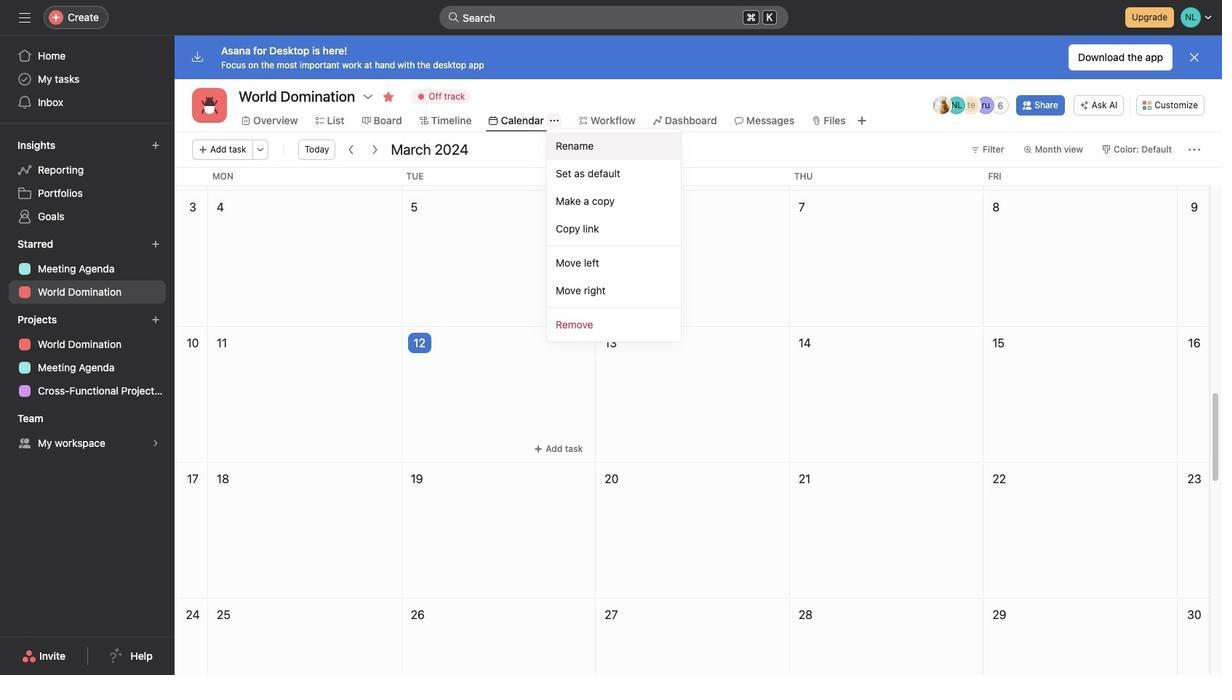 Task type: describe. For each thing, give the bounding box(es) containing it.
see details, my workspace image
[[151, 439, 160, 448]]

add items to starred image
[[151, 240, 160, 249]]

1 horizontal spatial more actions image
[[1189, 144, 1200, 156]]

hide sidebar image
[[19, 12, 31, 23]]

tab actions image
[[550, 116, 559, 125]]

projects element
[[0, 307, 175, 406]]

next month image
[[369, 144, 381, 156]]

bug image
[[201, 97, 218, 114]]



Task type: vqa. For each thing, say whether or not it's contained in the screenshot.
Next month image at top
yes



Task type: locate. For each thing, give the bounding box(es) containing it.
Search tasks, projects, and more text field
[[439, 6, 789, 29]]

prominent image
[[448, 12, 460, 23]]

new project or portfolio image
[[151, 316, 160, 324]]

remove from starred image
[[383, 91, 394, 103]]

0 horizontal spatial more actions image
[[256, 145, 265, 154]]

starred element
[[0, 231, 175, 307]]

None field
[[439, 6, 789, 29]]

previous month image
[[346, 144, 358, 156]]

dismiss image
[[1189, 52, 1200, 63]]

add tab image
[[856, 115, 868, 127]]

global element
[[0, 36, 175, 123]]

new insights image
[[151, 141, 160, 150]]

teams element
[[0, 406, 175, 458]]

show options image
[[362, 91, 374, 103]]

menu item
[[547, 132, 681, 160]]

insights element
[[0, 132, 175, 231]]

more actions image
[[1189, 144, 1200, 156], [256, 145, 265, 154]]



